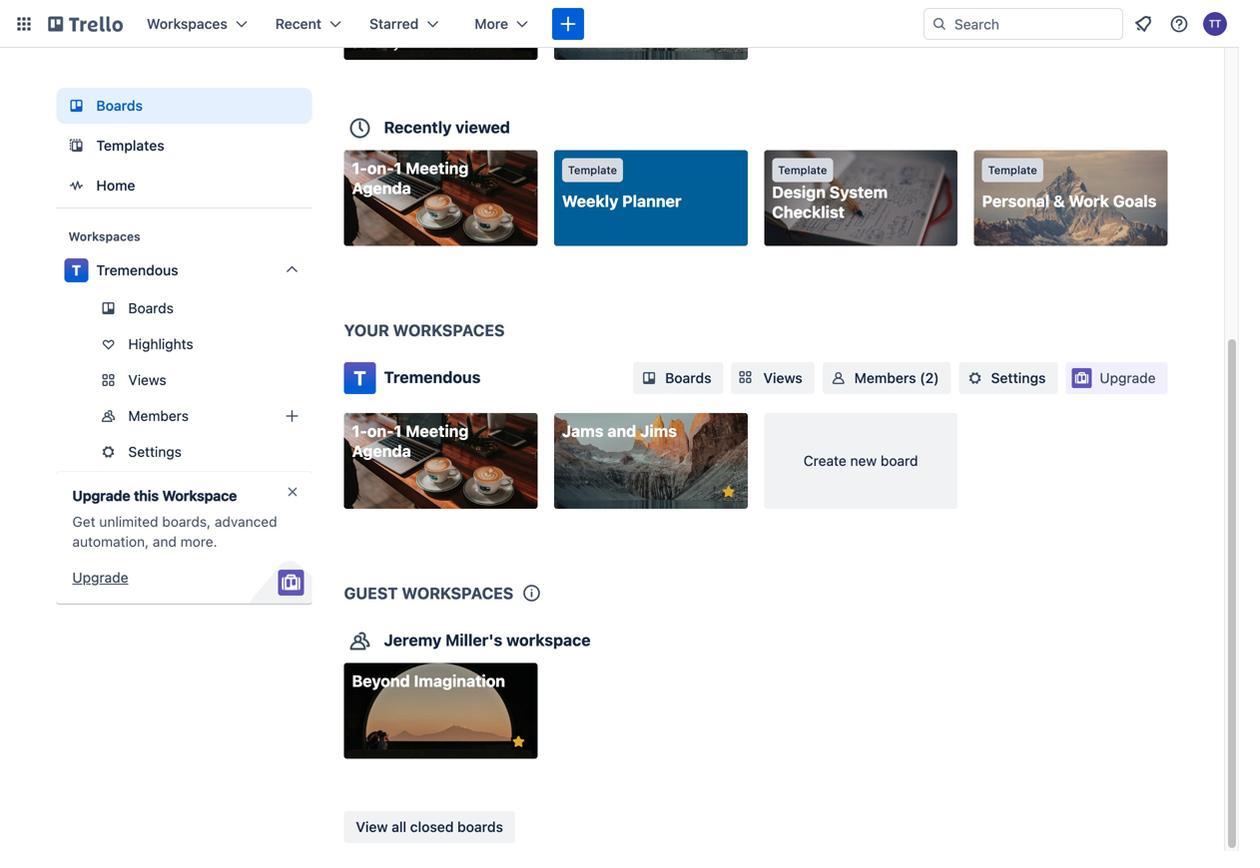 Task type: vqa. For each thing, say whether or not it's contained in the screenshot.
"Show menu" image
no



Task type: describe. For each thing, give the bounding box(es) containing it.
tremendous link
[[554, 0, 748, 60]]

1 vertical spatial tremendous
[[96, 262, 178, 279]]

system
[[830, 183, 888, 202]]

meeting for recently viewed
[[406, 159, 469, 178]]

home image
[[64, 174, 88, 198]]

upgrade this workspace get unlimited boards, advanced automation, and more.
[[72, 488, 277, 550]]

beyond imagination
[[352, 672, 505, 691]]

template for personal
[[988, 164, 1037, 177]]

advanced
[[215, 514, 277, 530]]

settings for the bottom settings link
[[128, 444, 182, 460]]

1 vertical spatial miller's
[[445, 631, 503, 650]]

viewed
[[456, 118, 510, 137]]

boards,
[[162, 514, 211, 530]]

click to unstar this board. it will be removed from your starred list. image
[[510, 33, 528, 51]]

open information menu image
[[1169, 14, 1189, 34]]

upgrade inside upgrade this workspace get unlimited boards, advanced automation, and more.
[[72, 488, 130, 504]]

1 vertical spatial upgrade button
[[72, 568, 128, 588]]

0 vertical spatial workspace
[[458, 34, 529, 51]]

Search field
[[948, 9, 1122, 39]]

get
[[72, 514, 95, 530]]

0 vertical spatial miller's
[[405, 34, 453, 51]]

0 notifications image
[[1131, 12, 1155, 36]]

recent
[[275, 15, 322, 32]]

templates
[[96, 137, 164, 154]]

board
[[881, 453, 918, 469]]

weekly planner
[[562, 192, 682, 211]]

1 horizontal spatial upgrade button
[[1066, 362, 1168, 394]]

agenda for recently viewed
[[352, 179, 411, 198]]

your
[[344, 321, 389, 340]]

design
[[772, 183, 826, 202]]

create new board
[[804, 453, 918, 469]]

starred button
[[357, 8, 451, 40]]

guest
[[344, 584, 398, 603]]

unlimited
[[99, 514, 158, 530]]

members link
[[56, 400, 312, 432]]

workspaces button
[[135, 8, 259, 40]]

click to unstar this board. it will be removed from your starred list. image for jams and jims
[[720, 483, 738, 501]]

closed
[[410, 819, 454, 836]]

1 horizontal spatial views link
[[732, 362, 815, 394]]

create board or workspace image
[[558, 14, 578, 34]]

add image
[[280, 404, 304, 428]]

workspaces inside popup button
[[147, 15, 228, 32]]

sm image for settings
[[965, 368, 985, 388]]

home
[[96, 177, 135, 194]]

home link
[[56, 168, 312, 204]]

members for members (2)
[[854, 370, 916, 386]]

1 vertical spatial workspace
[[506, 631, 591, 650]]

settings for right settings link
[[991, 370, 1046, 386]]

search image
[[932, 16, 948, 32]]

1 vertical spatial jeremy
[[384, 631, 442, 650]]

1 for recently viewed
[[394, 159, 402, 178]]

checklist
[[772, 203, 845, 222]]

boards for highlights
[[128, 300, 174, 317]]

members (2)
[[854, 370, 939, 386]]

goals
[[1113, 192, 1157, 211]]

1- for recently viewed
[[352, 159, 367, 178]]

meeting for tremendous
[[406, 422, 469, 441]]

imagination
[[414, 672, 505, 691]]

boards
[[457, 819, 503, 836]]

terry turtle (terryturtle) image
[[1203, 12, 1227, 36]]

sm image
[[828, 368, 848, 388]]

view
[[356, 819, 388, 836]]

recently viewed
[[384, 118, 510, 137]]

and inside upgrade this workspace get unlimited boards, advanced automation, and more.
[[153, 534, 177, 550]]

1-on-1 meeting agenda for recently viewed
[[352, 159, 469, 198]]



Task type: locate. For each thing, give the bounding box(es) containing it.
primary element
[[0, 0, 1239, 48]]

2 template from the left
[[778, 164, 827, 177]]

workspace
[[458, 34, 529, 51], [506, 631, 591, 650]]

1 vertical spatial workspaces
[[68, 230, 140, 244]]

1 vertical spatial workspaces
[[402, 584, 514, 603]]

0 vertical spatial workspaces
[[147, 15, 228, 32]]

your workspaces
[[344, 321, 505, 340]]

2 vertical spatial boards
[[665, 370, 712, 386]]

view all closed boards
[[356, 819, 503, 836]]

1-on-1 meeting agenda for tremendous
[[352, 422, 469, 461]]

0 vertical spatial upgrade
[[1100, 370, 1156, 386]]

1 horizontal spatial tremendous
[[384, 368, 481, 387]]

boards link for views
[[633, 362, 724, 394]]

members left (2)
[[854, 370, 916, 386]]

on- for recently viewed
[[367, 159, 394, 178]]

recent button
[[263, 8, 353, 40]]

and left jims
[[607, 422, 636, 441]]

views link up the members link on the left of the page
[[56, 364, 312, 396]]

jeremy miller's workspace link
[[344, 0, 538, 60]]

board image
[[64, 94, 88, 118]]

2 1-on-1 meeting agenda link from the top
[[344, 413, 538, 509]]

click to unstar this board. it will be removed from your starred list. image inside the jams and jims link
[[720, 483, 738, 501]]

0 vertical spatial upgrade button
[[1066, 362, 1168, 394]]

agenda
[[352, 179, 411, 198], [352, 442, 411, 461]]

0 horizontal spatial sm image
[[639, 368, 659, 388]]

1 vertical spatial boards link
[[56, 293, 312, 325]]

1 vertical spatial boards
[[128, 300, 174, 317]]

beyond
[[352, 672, 410, 691]]

1 horizontal spatial workspaces
[[147, 15, 228, 32]]

1 vertical spatial meeting
[[406, 422, 469, 441]]

on- for tremendous
[[367, 422, 394, 441]]

click to unstar this board. it will be removed from your starred list. image for tremendous
[[720, 33, 738, 51]]

boards up highlights
[[128, 300, 174, 317]]

template board image
[[64, 134, 88, 158]]

2 sm image from the left
[[965, 368, 985, 388]]

settings link down the members link on the left of the page
[[56, 436, 312, 468]]

meeting
[[406, 159, 469, 178], [406, 422, 469, 441]]

template up design
[[778, 164, 827, 177]]

settings link
[[959, 362, 1058, 394], [56, 436, 312, 468]]

2 vertical spatial click to unstar this board. it will be removed from your starred list. image
[[510, 733, 528, 751]]

1 for tremendous
[[394, 422, 402, 441]]

0 vertical spatial meeting
[[406, 159, 469, 178]]

tremendous down create board or workspace icon
[[562, 34, 645, 51]]

views
[[763, 370, 803, 386], [128, 372, 166, 388]]

template up personal
[[988, 164, 1037, 177]]

1 horizontal spatial settings link
[[959, 362, 1058, 394]]

jeremy
[[352, 34, 401, 51], [384, 631, 442, 650]]

guest workspaces
[[344, 584, 514, 603]]

2 vertical spatial boards link
[[633, 362, 724, 394]]

1 1 from the top
[[394, 159, 402, 178]]

and down boards,
[[153, 534, 177, 550]]

template inside template design system checklist
[[778, 164, 827, 177]]

0 horizontal spatial settings
[[128, 444, 182, 460]]

1-on-1 meeting agenda
[[352, 159, 469, 198], [352, 422, 469, 461]]

planner
[[622, 192, 682, 211]]

2 horizontal spatial tremendous
[[562, 34, 645, 51]]

sm image right (2)
[[965, 368, 985, 388]]

jeremy miller's workspace up imagination
[[384, 631, 591, 650]]

1-on-1 meeting agenda link for recently viewed
[[344, 150, 538, 246]]

0 horizontal spatial and
[[153, 534, 177, 550]]

1 horizontal spatial sm image
[[965, 368, 985, 388]]

&
[[1053, 192, 1065, 211]]

template
[[568, 164, 617, 177], [778, 164, 827, 177], [988, 164, 1037, 177]]

jeremy up "beyond imagination" on the bottom of the page
[[384, 631, 442, 650]]

0 horizontal spatial upgrade button
[[72, 568, 128, 588]]

0 vertical spatial settings
[[991, 370, 1046, 386]]

template for weekly
[[568, 164, 617, 177]]

2 on- from the top
[[367, 422, 394, 441]]

click to unstar this board. it will be removed from your starred list. image for beyond imagination
[[510, 733, 528, 751]]

on-
[[367, 159, 394, 178], [367, 422, 394, 441]]

workspaces for your workspaces
[[393, 321, 505, 340]]

1 vertical spatial click to unstar this board. it will be removed from your starred list. image
[[720, 483, 738, 501]]

1 horizontal spatial template
[[778, 164, 827, 177]]

1 1- from the top
[[352, 159, 367, 178]]

0 horizontal spatial tremendous
[[96, 262, 178, 279]]

1 vertical spatial 1-on-1 meeting agenda
[[352, 422, 469, 461]]

jims
[[640, 422, 677, 441]]

1 vertical spatial settings
[[128, 444, 182, 460]]

1 vertical spatial settings link
[[56, 436, 312, 468]]

views down highlights
[[128, 372, 166, 388]]

0 vertical spatial workspaces
[[393, 321, 505, 340]]

more button
[[463, 8, 540, 40]]

1 horizontal spatial settings
[[991, 370, 1046, 386]]

workspaces for guest workspaces
[[402, 584, 514, 603]]

0 horizontal spatial template
[[568, 164, 617, 177]]

more
[[475, 15, 508, 32]]

jeremy miller's workspace down starred
[[352, 34, 529, 51]]

views link
[[732, 362, 815, 394], [56, 364, 312, 396]]

recently
[[384, 118, 452, 137]]

1-on-1 meeting agenda link for tremendous
[[344, 413, 538, 509]]

1 sm image from the left
[[639, 368, 659, 388]]

1 horizontal spatial members
[[854, 370, 916, 386]]

1 horizontal spatial views
[[763, 370, 803, 386]]

more.
[[180, 534, 217, 550]]

1 meeting from the top
[[406, 159, 469, 178]]

0 horizontal spatial workspaces
[[68, 230, 140, 244]]

automation,
[[72, 534, 149, 550]]

jams and jims link
[[554, 413, 748, 509]]

1 vertical spatial 1-on-1 meeting agenda link
[[344, 413, 538, 509]]

tremendous up highlights
[[96, 262, 178, 279]]

workspaces
[[393, 321, 505, 340], [402, 584, 514, 603]]

0 horizontal spatial views link
[[56, 364, 312, 396]]

0 vertical spatial 1-on-1 meeting agenda
[[352, 159, 469, 198]]

0 vertical spatial tremendous
[[562, 34, 645, 51]]

(2)
[[920, 370, 939, 386]]

boards link
[[56, 88, 312, 124], [56, 293, 312, 325], [633, 362, 724, 394]]

1- for tremendous
[[352, 422, 367, 441]]

boards link for highlights
[[56, 293, 312, 325]]

jams and jims
[[562, 422, 677, 441]]

miller's
[[405, 34, 453, 51], [445, 631, 503, 650]]

boards
[[96, 97, 143, 114], [128, 300, 174, 317], [665, 370, 712, 386]]

0 vertical spatial on-
[[367, 159, 394, 178]]

settings up 'this'
[[128, 444, 182, 460]]

upgrade button
[[1066, 362, 1168, 394], [72, 568, 128, 588]]

1 1-on-1 meeting agenda link from the top
[[344, 150, 538, 246]]

settings
[[991, 370, 1046, 386], [128, 444, 182, 460]]

0 vertical spatial jeremy miller's workspace
[[352, 34, 529, 51]]

0 vertical spatial 1-on-1 meeting agenda link
[[344, 150, 538, 246]]

miller's down starred
[[405, 34, 453, 51]]

1 agenda from the top
[[352, 179, 411, 198]]

1 vertical spatial on-
[[367, 422, 394, 441]]

1 vertical spatial upgrade
[[72, 488, 130, 504]]

jams
[[562, 422, 604, 441]]

2 agenda from the top
[[352, 442, 411, 461]]

2 vertical spatial tremendous
[[384, 368, 481, 387]]

sm image
[[639, 368, 659, 388], [965, 368, 985, 388]]

new
[[850, 453, 877, 469]]

on- down 'recently'
[[367, 159, 394, 178]]

1 vertical spatial agenda
[[352, 442, 411, 461]]

boards link up jims
[[633, 362, 724, 394]]

0 vertical spatial and
[[607, 422, 636, 441]]

1 1-on-1 meeting agenda from the top
[[352, 159, 469, 198]]

work
[[1069, 192, 1109, 211]]

0 horizontal spatial t
[[72, 262, 81, 279]]

boards link up templates link
[[56, 88, 312, 124]]

beyond imagination link
[[344, 663, 538, 759]]

weekly
[[562, 192, 618, 211]]

personal
[[982, 192, 1050, 211]]

2 horizontal spatial template
[[988, 164, 1037, 177]]

3 template from the left
[[988, 164, 1037, 177]]

workspaces
[[147, 15, 228, 32], [68, 230, 140, 244]]

1 vertical spatial members
[[128, 408, 189, 424]]

template design system checklist
[[772, 164, 888, 222]]

jeremy down starred
[[352, 34, 401, 51]]

0 vertical spatial jeremy
[[352, 34, 401, 51]]

2 1- from the top
[[352, 422, 367, 441]]

views link left sm image
[[732, 362, 815, 394]]

views left sm image
[[763, 370, 803, 386]]

templates link
[[56, 128, 312, 164]]

back to home image
[[48, 8, 123, 40]]

boards up jims
[[665, 370, 712, 386]]

view all closed boards button
[[344, 812, 515, 844]]

settings link right (2)
[[959, 362, 1058, 394]]

highlights
[[128, 336, 193, 352]]

1 vertical spatial 1-
[[352, 422, 367, 441]]

members
[[854, 370, 916, 386], [128, 408, 189, 424]]

highlights link
[[56, 328, 312, 360]]

0 horizontal spatial views
[[128, 372, 166, 388]]

1-on-1 meeting agenda link
[[344, 150, 538, 246], [344, 413, 538, 509]]

and
[[607, 422, 636, 441], [153, 534, 177, 550]]

upgrade
[[1100, 370, 1156, 386], [72, 488, 130, 504], [72, 570, 128, 586]]

0 horizontal spatial members
[[128, 408, 189, 424]]

t
[[72, 262, 81, 279], [354, 366, 366, 390]]

1 vertical spatial and
[[153, 534, 177, 550]]

0 vertical spatial 1-
[[352, 159, 367, 178]]

agenda for tremendous
[[352, 442, 411, 461]]

workspace
[[162, 488, 237, 504]]

views for left views link
[[128, 372, 166, 388]]

0 vertical spatial settings link
[[959, 362, 1058, 394]]

t down home image on the top
[[72, 262, 81, 279]]

2 1 from the top
[[394, 422, 402, 441]]

on- right add icon
[[367, 422, 394, 441]]

0 vertical spatial t
[[72, 262, 81, 279]]

click to unstar this board. it will be removed from your starred list. image inside tremendous link
[[720, 33, 738, 51]]

1 vertical spatial jeremy miller's workspace
[[384, 631, 591, 650]]

starred
[[369, 15, 419, 32]]

workspaces right guest
[[402, 584, 514, 603]]

all
[[392, 819, 406, 836]]

tremendous down 'your workspaces'
[[384, 368, 481, 387]]

1 horizontal spatial t
[[354, 366, 366, 390]]

0 horizontal spatial settings link
[[56, 436, 312, 468]]

settings right (2)
[[991, 370, 1046, 386]]

2 1-on-1 meeting agenda from the top
[[352, 422, 469, 461]]

sm image up jims
[[639, 368, 659, 388]]

create
[[804, 453, 847, 469]]

workspaces right your
[[393, 321, 505, 340]]

0 vertical spatial members
[[854, 370, 916, 386]]

template up 'weekly'
[[568, 164, 617, 177]]

personal & work goals
[[982, 192, 1157, 211]]

miller's up imagination
[[445, 631, 503, 650]]

click to unstar this board. it will be removed from your starred list. image
[[720, 33, 738, 51], [720, 483, 738, 501], [510, 733, 528, 751]]

1 template from the left
[[568, 164, 617, 177]]

0 vertical spatial boards
[[96, 97, 143, 114]]

members for members
[[128, 408, 189, 424]]

members down highlights
[[128, 408, 189, 424]]

this
[[134, 488, 159, 504]]

2 meeting from the top
[[406, 422, 469, 441]]

1-
[[352, 159, 367, 178], [352, 422, 367, 441]]

0 vertical spatial agenda
[[352, 179, 411, 198]]

jeremy miller's workspace
[[352, 34, 529, 51], [384, 631, 591, 650]]

1
[[394, 159, 402, 178], [394, 422, 402, 441]]

click to unstar this board. it will be removed from your starred list. image inside the beyond imagination link
[[510, 733, 528, 751]]

sm image inside settings link
[[965, 368, 985, 388]]

0 vertical spatial click to unstar this board. it will be removed from your starred list. image
[[720, 33, 738, 51]]

1 vertical spatial 1
[[394, 422, 402, 441]]

1 on- from the top
[[367, 159, 394, 178]]

boards up templates
[[96, 97, 143, 114]]

1 horizontal spatial and
[[607, 422, 636, 441]]

boards link up highlights link
[[56, 293, 312, 325]]

sm image for boards
[[639, 368, 659, 388]]

1 vertical spatial t
[[354, 366, 366, 390]]

t down your
[[354, 366, 366, 390]]

boards for views
[[665, 370, 712, 386]]

views for the right views link
[[763, 370, 803, 386]]

2 vertical spatial upgrade
[[72, 570, 128, 586]]

tremendous
[[562, 34, 645, 51], [96, 262, 178, 279], [384, 368, 481, 387]]

0 vertical spatial boards link
[[56, 88, 312, 124]]

0 vertical spatial 1
[[394, 159, 402, 178]]



